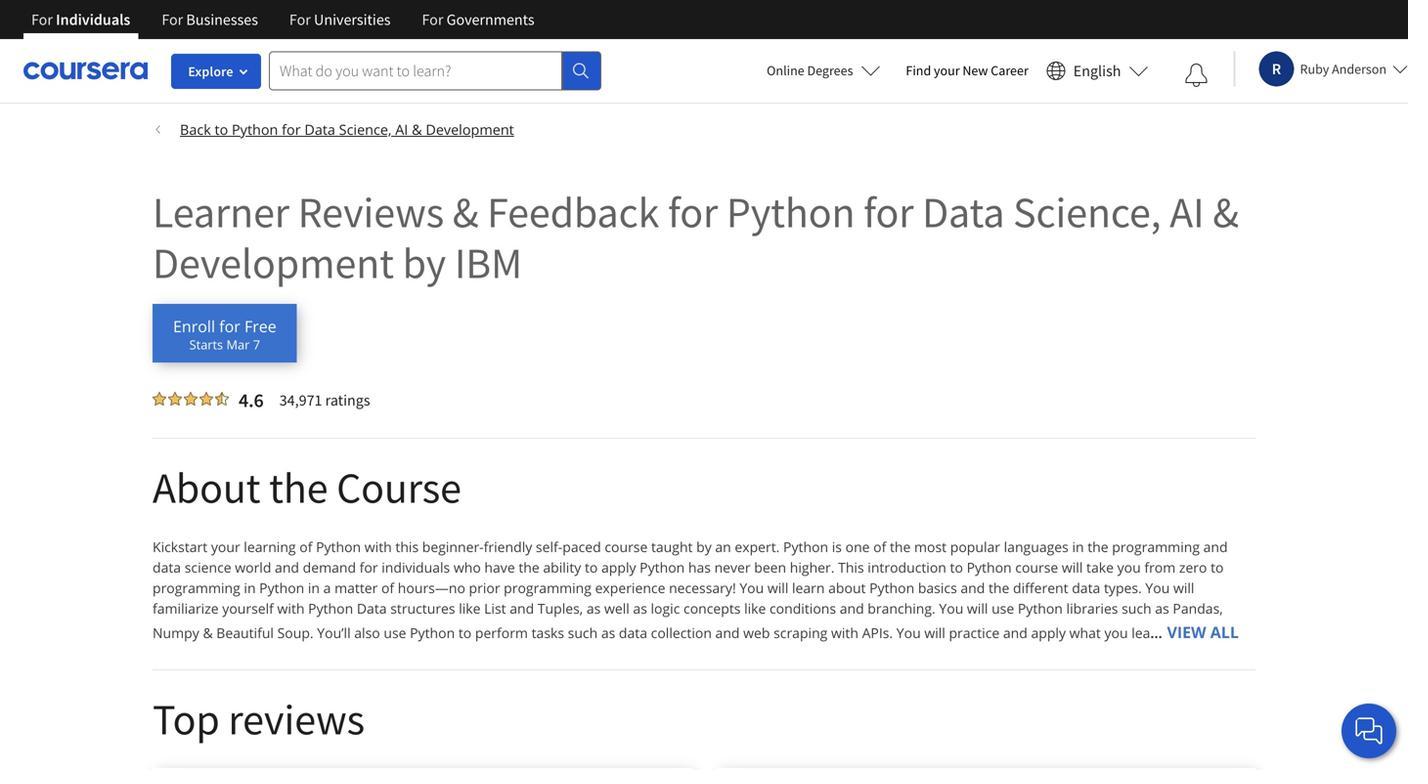 Task type: vqa. For each thing, say whether or not it's contained in the screenshot.
'Google' for Data
no



Task type: locate. For each thing, give the bounding box(es) containing it.
has
[[688, 558, 711, 577]]

english
[[1073, 61, 1121, 81]]

programming up the from at the right bottom of page
[[1112, 538, 1200, 556]]

& inside kickstart your learning of python with this beginner-friendly self-paced course taught by an expert. python is one of the most popular languages in the programming and data science world and demand for individuals who have the ability to apply python has never been higher.    this introduction to python course will take you from zero to programming in python in a matter of hours—no prior programming experience necessary! you will learn about python basics and the different data types. you will familiarize yourself with python data structures like list and tuples, as well as logic concepts like conditions and branching. you will use python libraries such as pandas, numpy & beautiful soup. you'll also use python to perform tasks such as data collection and web scraping with apis.    you will practice and apply what you lea ... view all
[[203, 624, 213, 642]]

to right zero
[[1211, 558, 1224, 577]]

2 horizontal spatial with
[[831, 624, 858, 642]]

enroll for free starts mar 7
[[173, 316, 276, 353]]

for
[[31, 10, 53, 29], [162, 10, 183, 29], [289, 10, 311, 29], [422, 10, 443, 29]]

1 horizontal spatial by
[[696, 538, 712, 556]]

the
[[269, 461, 328, 515], [890, 538, 911, 556], [1088, 538, 1108, 556], [519, 558, 539, 577], [989, 579, 1009, 597]]

3 filled star image from the left
[[199, 392, 213, 406]]

for for universities
[[289, 10, 311, 29]]

like up web on the bottom right
[[744, 599, 766, 618]]

science
[[185, 558, 231, 577]]

0 horizontal spatial use
[[384, 624, 406, 642]]

individuals
[[382, 558, 450, 577]]

1 vertical spatial course
[[1015, 558, 1058, 577]]

perform
[[475, 624, 528, 642]]

for up what do you want to learn? text box
[[422, 10, 443, 29]]

0 horizontal spatial like
[[459, 599, 481, 618]]

1 horizontal spatial with
[[364, 538, 392, 556]]

filled star image
[[153, 392, 166, 406], [168, 392, 182, 406], [199, 392, 213, 406]]

such
[[1122, 599, 1151, 618], [568, 624, 598, 642]]

course
[[337, 461, 461, 515]]

of right one
[[873, 538, 886, 556]]

with left this
[[364, 538, 392, 556]]

you up types.
[[1117, 558, 1141, 577]]

2 horizontal spatial filled star image
[[199, 392, 213, 406]]

0 horizontal spatial by
[[402, 236, 446, 290]]

demand
[[303, 558, 356, 577]]

most
[[914, 538, 947, 556]]

0 horizontal spatial development
[[153, 236, 394, 290]]

concepts
[[683, 599, 741, 618]]

and down about
[[840, 599, 864, 618]]

back to python for data science, ai & development link
[[153, 104, 1255, 140]]

taught
[[651, 538, 693, 556]]

view all button
[[1166, 619, 1240, 646]]

1 horizontal spatial of
[[381, 579, 394, 597]]

half faded star image
[[215, 392, 229, 406]]

learner
[[153, 185, 289, 239]]

you left lea
[[1104, 624, 1128, 642]]

None search field
[[269, 51, 601, 90]]

basics
[[918, 579, 957, 597]]

data
[[153, 558, 181, 577], [1072, 579, 1100, 597], [619, 624, 647, 642]]

explore
[[188, 63, 233, 80]]

0 vertical spatial development
[[426, 120, 514, 139]]

you down branching. on the bottom right of page
[[896, 624, 921, 642]]

r
[[1272, 59, 1281, 79]]

with up soup.
[[277, 599, 305, 618]]

your for find your new career
[[934, 62, 960, 79]]

in right the 'languages'
[[1072, 538, 1084, 556]]

reviews
[[228, 692, 365, 747]]

0 vertical spatial use
[[992, 599, 1014, 618]]

0 horizontal spatial your
[[211, 538, 240, 556]]

2 horizontal spatial of
[[873, 538, 886, 556]]

programming up familiarize
[[153, 579, 240, 597]]

use up the practice
[[992, 599, 1014, 618]]

1 for from the left
[[31, 10, 53, 29]]

lea
[[1132, 624, 1150, 642]]

0 horizontal spatial ai
[[395, 120, 408, 139]]

yourself
[[222, 599, 274, 618]]

data down well
[[619, 624, 647, 642]]

1 vertical spatial your
[[211, 538, 240, 556]]

0 vertical spatial data
[[304, 120, 335, 139]]

1 vertical spatial science,
[[1013, 185, 1161, 239]]

in up 'yourself'
[[244, 579, 256, 597]]

like down prior
[[459, 599, 481, 618]]

0 horizontal spatial data
[[153, 558, 181, 577]]

as down experience
[[633, 599, 647, 618]]

view
[[1167, 622, 1206, 643]]

web
[[743, 624, 770, 642]]

0 vertical spatial apply
[[601, 558, 636, 577]]

data up libraries
[[1072, 579, 1100, 597]]

2 like from the left
[[744, 599, 766, 618]]

conditions
[[770, 599, 836, 618]]

structures
[[390, 599, 455, 618]]

2 horizontal spatial programming
[[1112, 538, 1200, 556]]

and
[[1203, 538, 1228, 556], [275, 558, 299, 577], [961, 579, 985, 597], [510, 599, 534, 618], [840, 599, 864, 618], [715, 624, 740, 642], [1003, 624, 1027, 642]]

your right find
[[934, 62, 960, 79]]

and down learning
[[275, 558, 299, 577]]

development
[[426, 120, 514, 139], [153, 236, 394, 290]]

0 horizontal spatial filled star image
[[153, 392, 166, 406]]

zero
[[1179, 558, 1207, 577]]

0 horizontal spatial such
[[568, 624, 598, 642]]

0 vertical spatial science,
[[339, 120, 392, 139]]

2 horizontal spatial data
[[1072, 579, 1100, 597]]

1 horizontal spatial data
[[357, 599, 387, 618]]

will
[[1062, 558, 1083, 577], [767, 579, 788, 597], [1173, 579, 1194, 597], [967, 599, 988, 618], [924, 624, 945, 642]]

for
[[282, 120, 301, 139], [668, 185, 718, 239], [864, 185, 914, 239], [219, 316, 240, 337], [360, 558, 378, 577]]

apply left what
[[1031, 624, 1066, 642]]

in left a
[[308, 579, 320, 597]]

the up learning
[[269, 461, 328, 515]]

will left the practice
[[924, 624, 945, 642]]

your inside kickstart your learning of python with this beginner-friendly self-paced course taught by an expert. python is one of the most popular languages in the programming and data science world and demand for individuals who have the ability to apply python has never been higher.    this introduction to python course will take you from zero to programming in python in a matter of hours—no prior programming experience necessary! you will learn about python basics and the different data types. you will familiarize yourself with python data structures like list and tuples, as well as logic concepts like conditions and branching. you will use python libraries such as pandas, numpy & beautiful soup. you'll also use python to perform tasks such as data collection and web scraping with apis.    you will practice and apply what you lea ... view all
[[211, 538, 240, 556]]

experience
[[595, 579, 665, 597]]

for governments
[[422, 10, 534, 29]]

by inside kickstart your learning of python with this beginner-friendly self-paced course taught by an expert. python is one of the most popular languages in the programming and data science world and demand for individuals who have the ability to apply python has never been higher.    this introduction to python course will take you from zero to programming in python in a matter of hours—no prior programming experience necessary! you will learn about python basics and the different data types. you will familiarize yourself with python data structures like list and tuples, as well as logic concepts like conditions and branching. you will use python libraries such as pandas, numpy & beautiful soup. you'll also use python to perform tasks such as data collection and web scraping with apis.    you will practice and apply what you lea ... view all
[[696, 538, 712, 556]]

0 vertical spatial ai
[[395, 120, 408, 139]]

development up free
[[153, 236, 394, 290]]

0 vertical spatial with
[[364, 538, 392, 556]]

for universities
[[289, 10, 391, 29]]

1 horizontal spatial your
[[934, 62, 960, 79]]

for left "individuals"
[[31, 10, 53, 29]]

the up take
[[1088, 538, 1108, 556]]

your
[[934, 62, 960, 79], [211, 538, 240, 556]]

of up demand
[[299, 538, 312, 556]]

will down the been
[[767, 579, 788, 597]]

1 vertical spatial you
[[1104, 624, 1128, 642]]

and right the practice
[[1003, 624, 1027, 642]]

1 vertical spatial by
[[696, 538, 712, 556]]

2 vertical spatial data
[[357, 599, 387, 618]]

necessary!
[[669, 579, 736, 597]]

matter
[[334, 579, 378, 597]]

development down what do you want to learn? text box
[[426, 120, 514, 139]]

4 for from the left
[[422, 10, 443, 29]]

data down kickstart at the bottom of the page
[[153, 558, 181, 577]]

0 vertical spatial course
[[605, 538, 648, 556]]

to
[[215, 120, 228, 139], [585, 558, 598, 577], [950, 558, 963, 577], [1211, 558, 1224, 577], [458, 624, 472, 642]]

never
[[714, 558, 751, 577]]

by left ibm in the left of the page
[[402, 236, 446, 290]]

prior
[[469, 579, 500, 597]]

apply up experience
[[601, 558, 636, 577]]

of right matter
[[381, 579, 394, 597]]

types.
[[1104, 579, 1142, 597]]

degrees
[[807, 62, 853, 79]]

in
[[1072, 538, 1084, 556], [244, 579, 256, 597], [308, 579, 320, 597]]

course down the 'languages'
[[1015, 558, 1058, 577]]

ability
[[543, 558, 581, 577]]

individuals
[[56, 10, 130, 29]]

1 vertical spatial apply
[[1031, 624, 1066, 642]]

1 horizontal spatial such
[[1122, 599, 1151, 618]]

programming up tuples,
[[504, 579, 592, 597]]

been
[[754, 558, 786, 577]]

and right the list
[[510, 599, 534, 618]]

free
[[244, 316, 276, 337]]

scraping
[[774, 624, 828, 642]]

hours—no
[[398, 579, 465, 597]]

0 vertical spatial data
[[153, 558, 181, 577]]

for left universities at the left of page
[[289, 10, 311, 29]]

expert.
[[735, 538, 780, 556]]

you
[[1117, 558, 1141, 577], [1104, 624, 1128, 642]]

what
[[1069, 624, 1101, 642]]

your up science
[[211, 538, 240, 556]]

2 for from the left
[[162, 10, 183, 29]]

the down self-
[[519, 558, 539, 577]]

1 vertical spatial development
[[153, 236, 394, 290]]

and down concepts
[[715, 624, 740, 642]]

1 horizontal spatial ai
[[1170, 185, 1204, 239]]

2 horizontal spatial data
[[922, 185, 1005, 239]]

like
[[459, 599, 481, 618], [744, 599, 766, 618]]

1 horizontal spatial science,
[[1013, 185, 1161, 239]]

&
[[412, 120, 422, 139], [452, 185, 479, 239], [1213, 185, 1239, 239], [203, 624, 213, 642]]

career
[[991, 62, 1028, 79]]

course up experience
[[605, 538, 648, 556]]

take
[[1086, 558, 1114, 577]]

0 horizontal spatial course
[[605, 538, 648, 556]]

familiarize
[[153, 599, 219, 618]]

branching.
[[868, 599, 936, 618]]

0 horizontal spatial data
[[304, 120, 335, 139]]

1 vertical spatial ai
[[1170, 185, 1204, 239]]

2 horizontal spatial in
[[1072, 538, 1084, 556]]

for for governments
[[422, 10, 443, 29]]

by left an
[[696, 538, 712, 556]]

7
[[253, 336, 260, 353]]

1 horizontal spatial filled star image
[[168, 392, 182, 406]]

find your new career link
[[896, 59, 1038, 83]]

1 vertical spatial data
[[922, 185, 1005, 239]]

explore button
[[171, 54, 261, 89]]

0 vertical spatial your
[[934, 62, 960, 79]]

science, inside learner reviews & feedback for python for data science, ai & development by ibm
[[1013, 185, 1161, 239]]

and right basics
[[961, 579, 985, 597]]

as
[[587, 599, 601, 618], [633, 599, 647, 618], [1155, 599, 1169, 618], [601, 624, 615, 642]]

1 vertical spatial with
[[277, 599, 305, 618]]

data inside learner reviews & feedback for python for data science, ai & development by ibm
[[922, 185, 1005, 239]]

show notifications image
[[1185, 64, 1208, 87]]

with left apis.
[[831, 624, 858, 642]]

such down tuples,
[[568, 624, 598, 642]]

1 horizontal spatial course
[[1015, 558, 1058, 577]]

for left businesses
[[162, 10, 183, 29]]

tasks
[[532, 624, 564, 642]]

3 for from the left
[[289, 10, 311, 29]]

2 vertical spatial data
[[619, 624, 647, 642]]

such down types.
[[1122, 599, 1151, 618]]

1 horizontal spatial like
[[744, 599, 766, 618]]

the up introduction
[[890, 538, 911, 556]]

online
[[767, 62, 804, 79]]

course
[[605, 538, 648, 556], [1015, 558, 1058, 577]]

0 vertical spatial by
[[402, 236, 446, 290]]

use right "also"
[[384, 624, 406, 642]]

0 vertical spatial you
[[1117, 558, 1141, 577]]

apply
[[601, 558, 636, 577], [1031, 624, 1066, 642]]

...
[[1150, 623, 1162, 642]]



Task type: describe. For each thing, give the bounding box(es) containing it.
4.6
[[239, 388, 264, 413]]

1 horizontal spatial in
[[308, 579, 320, 597]]

you down basics
[[939, 599, 963, 618]]

1 horizontal spatial apply
[[1031, 624, 1066, 642]]

as down well
[[601, 624, 615, 642]]

to down paced at the bottom
[[585, 558, 598, 577]]

learning
[[244, 538, 296, 556]]

for for businesses
[[162, 10, 183, 29]]

to right back at the top left
[[215, 120, 228, 139]]

1 horizontal spatial development
[[426, 120, 514, 139]]

as left well
[[587, 599, 601, 618]]

about the course
[[153, 461, 461, 515]]

learn
[[792, 579, 825, 597]]

feedback
[[487, 185, 659, 239]]

chat with us image
[[1353, 716, 1385, 747]]

chevron left image
[[153, 124, 164, 135]]

for for individuals
[[31, 10, 53, 29]]

back to python for data science, ai & development
[[180, 120, 514, 139]]

governments
[[446, 10, 534, 29]]

will down zero
[[1173, 579, 1194, 597]]

this
[[395, 538, 419, 556]]

apis.
[[862, 624, 893, 642]]

you down the been
[[740, 579, 764, 597]]

ibm
[[455, 236, 522, 290]]

reviews
[[298, 185, 444, 239]]

online degrees button
[[751, 49, 896, 92]]

libraries
[[1066, 599, 1118, 618]]

practice
[[949, 624, 1000, 642]]

you'll
[[317, 624, 351, 642]]

kickstart
[[153, 538, 208, 556]]

for inside enroll for free starts mar 7
[[219, 316, 240, 337]]

0 horizontal spatial of
[[299, 538, 312, 556]]

languages
[[1004, 538, 1069, 556]]

friendly
[[484, 538, 532, 556]]

you down the from at the right bottom of page
[[1145, 579, 1170, 597]]

1 filled star image from the left
[[153, 392, 166, 406]]

well
[[604, 599, 629, 618]]

anderson
[[1332, 60, 1386, 78]]

this
[[838, 558, 864, 577]]

by inside learner reviews & feedback for python for data science, ai & development by ibm
[[402, 236, 446, 290]]

0 horizontal spatial science,
[[339, 120, 392, 139]]

for businesses
[[162, 10, 258, 29]]

development inside learner reviews & feedback for python for data science, ai & development by ibm
[[153, 236, 394, 290]]

to down popular
[[950, 558, 963, 577]]

0 horizontal spatial with
[[277, 599, 305, 618]]

for individuals
[[31, 10, 130, 29]]

will left take
[[1062, 558, 1083, 577]]

2 filled star image from the left
[[168, 392, 182, 406]]

1 vertical spatial such
[[568, 624, 598, 642]]

paced
[[562, 538, 601, 556]]

2 vertical spatial with
[[831, 624, 858, 642]]

is
[[832, 538, 842, 556]]

find
[[906, 62, 931, 79]]

learner reviews & feedback for python for data science, ai & development by ibm
[[153, 185, 1239, 290]]

introduction
[[868, 558, 946, 577]]

enroll
[[173, 316, 215, 337]]

filled star image
[[184, 392, 198, 406]]

ruby anderson
[[1300, 60, 1386, 78]]

coursera image
[[23, 55, 148, 86]]

34,971 ratings
[[279, 391, 370, 410]]

also
[[354, 624, 380, 642]]

kickstart your learning of python with this beginner-friendly self-paced course taught by an expert. python is one of the most popular languages in the programming and data science world and demand for individuals who have the ability to apply python has never been higher.    this introduction to python course will take you from zero to programming in python in a matter of hours—no prior programming experience necessary! you will learn about python basics and the different data types. you will familiarize yourself with python data structures like list and tuples, as well as logic concepts like conditions and branching. you will use python libraries such as pandas, numpy & beautiful soup. you'll also use python to perform tasks such as data collection and web scraping with apis.    you will practice and apply what you lea ... view all
[[153, 538, 1239, 643]]

collection
[[651, 624, 712, 642]]

pandas,
[[1173, 599, 1223, 618]]

an
[[715, 538, 731, 556]]

for inside kickstart your learning of python with this beginner-friendly self-paced course taught by an expert. python is one of the most popular languages in the programming and data science world and demand for individuals who have the ability to apply python has never been higher.    this introduction to python course will take you from zero to programming in python in a matter of hours—no prior programming experience necessary! you will learn about python basics and the different data types. you will familiarize yourself with python data structures like list and tuples, as well as logic concepts like conditions and branching. you will use python libraries such as pandas, numpy & beautiful soup. you'll also use python to perform tasks such as data collection and web scraping with apis.    you will practice and apply what you lea ... view all
[[360, 558, 378, 577]]

beautiful
[[216, 624, 274, 642]]

a
[[323, 579, 331, 597]]

tuples,
[[538, 599, 583, 618]]

as up ...
[[1155, 599, 1169, 618]]

english button
[[1038, 39, 1156, 103]]

one
[[845, 538, 870, 556]]

top reviews
[[153, 692, 365, 747]]

ruby
[[1300, 60, 1329, 78]]

businesses
[[186, 10, 258, 29]]

who
[[454, 558, 481, 577]]

What do you want to learn? text field
[[269, 51, 562, 90]]

starts
[[189, 336, 223, 353]]

self-
[[536, 538, 562, 556]]

have
[[484, 558, 515, 577]]

list
[[484, 599, 506, 618]]

your for kickstart your learning of python with this beginner-friendly self-paced course taught by an expert. python is one of the most popular languages in the programming and data science world and demand for individuals who have the ability to apply python has never been higher.    this introduction to python course will take you from zero to programming in python in a matter of hours—no prior programming experience necessary! you will learn about python basics and the different data types. you will familiarize yourself with python data structures like list and tuples, as well as logic concepts like conditions and branching. you will use python libraries such as pandas, numpy & beautiful soup. you'll also use python to perform tasks such as data collection and web scraping with apis.    you will practice and apply what you lea ... view all
[[211, 538, 240, 556]]

back
[[180, 120, 211, 139]]

data inside kickstart your learning of python with this beginner-friendly self-paced course taught by an expert. python is one of the most popular languages in the programming and data science world and demand for individuals who have the ability to apply python has never been higher.    this introduction to python course will take you from zero to programming in python in a matter of hours—no prior programming experience necessary! you will learn about python basics and the different data types. you will familiarize yourself with python data structures like list and tuples, as well as logic concepts like conditions and branching. you will use python libraries such as pandas, numpy & beautiful soup. you'll also use python to perform tasks such as data collection and web scraping with apis.    you will practice and apply what you lea ... view all
[[357, 599, 387, 618]]

from
[[1144, 558, 1176, 577]]

mar
[[226, 336, 250, 353]]

0 vertical spatial such
[[1122, 599, 1151, 618]]

higher.
[[790, 558, 834, 577]]

all
[[1210, 622, 1239, 643]]

ai inside learner reviews & feedback for python for data science, ai & development by ibm
[[1170, 185, 1204, 239]]

universities
[[314, 10, 391, 29]]

about
[[828, 579, 866, 597]]

find your new career
[[906, 62, 1028, 79]]

1 vertical spatial data
[[1072, 579, 1100, 597]]

0 horizontal spatial in
[[244, 579, 256, 597]]

1 horizontal spatial use
[[992, 599, 1014, 618]]

1 horizontal spatial programming
[[504, 579, 592, 597]]

soup.
[[277, 624, 314, 642]]

online degrees
[[767, 62, 853, 79]]

34,971
[[279, 391, 322, 410]]

& inside back to python for data science, ai & development link
[[412, 120, 422, 139]]

different
[[1013, 579, 1068, 597]]

will up the practice
[[967, 599, 988, 618]]

and up zero
[[1203, 538, 1228, 556]]

ai inside back to python for data science, ai & development link
[[395, 120, 408, 139]]

top
[[153, 692, 220, 747]]

the left the different on the right bottom of page
[[989, 579, 1009, 597]]

about
[[153, 461, 261, 515]]

world
[[235, 558, 271, 577]]

beginner-
[[422, 538, 484, 556]]

banner navigation
[[16, 0, 550, 39]]

0 horizontal spatial apply
[[601, 558, 636, 577]]

1 like from the left
[[459, 599, 481, 618]]

1 vertical spatial use
[[384, 624, 406, 642]]

1 horizontal spatial data
[[619, 624, 647, 642]]

ratings
[[325, 391, 370, 410]]

python inside learner reviews & feedback for python for data science, ai & development by ibm
[[726, 185, 855, 239]]

logic
[[651, 599, 680, 618]]

0 horizontal spatial programming
[[153, 579, 240, 597]]

to left "perform"
[[458, 624, 472, 642]]



